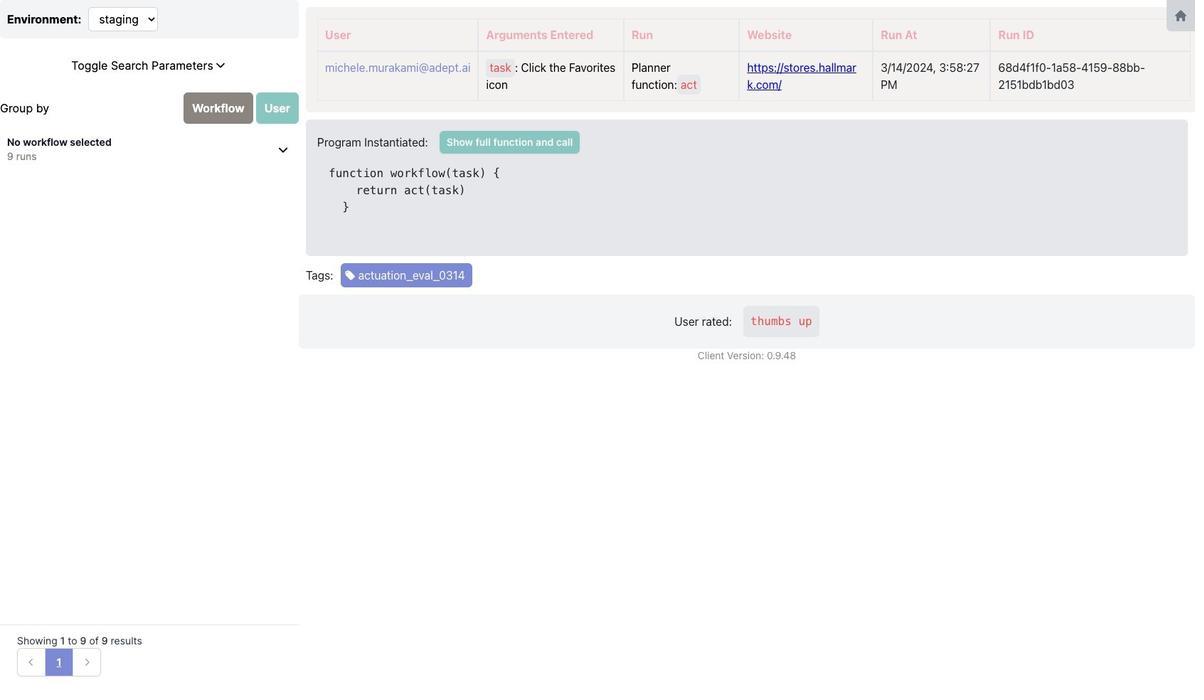 Task type: describe. For each thing, give the bounding box(es) containing it.
pagination element
[[17, 648, 101, 677]]



